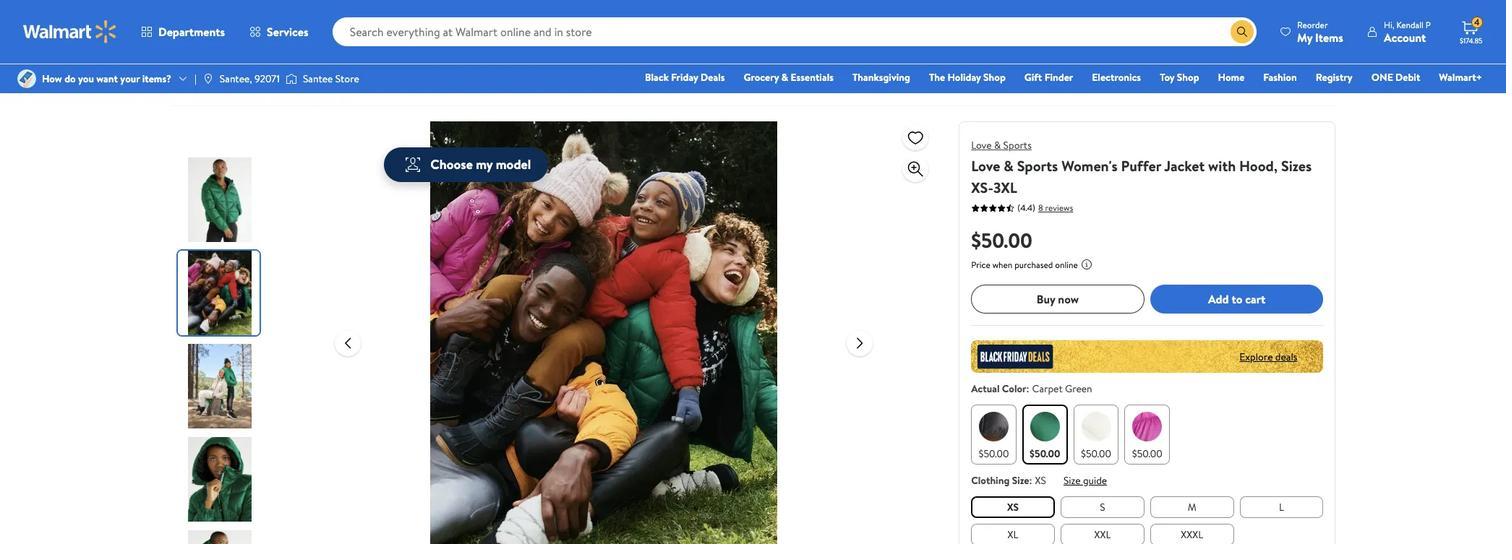 Task type: vqa. For each thing, say whether or not it's contained in the screenshot.
Thanksgiving
yes



Task type: describe. For each thing, give the bounding box(es) containing it.
xs-
[[972, 178, 994, 197]]

Search search field
[[332, 17, 1257, 46]]

black friday deals
[[645, 70, 725, 85]]

actual color list
[[969, 402, 1327, 468]]

1 love from the top
[[972, 138, 992, 153]]

actual
[[972, 382, 1000, 396]]

items
[[1316, 29, 1344, 45]]

santee,
[[220, 72, 252, 86]]

92071
[[255, 72, 280, 86]]

choose my model button
[[384, 148, 549, 182]]

 image for santee store
[[286, 72, 297, 86]]

1 vertical spatial sports
[[1017, 156, 1058, 176]]

: for color
[[1027, 382, 1030, 396]]

debit
[[1396, 70, 1421, 85]]

thanksgiving link
[[846, 69, 917, 85]]

search icon image
[[1237, 26, 1248, 38]]

finder
[[1045, 70, 1074, 85]]

clothing for clothing size : xs
[[972, 474, 1010, 488]]

store
[[335, 72, 359, 86]]

love & sports women's puffer jacket with hood, sizes xs-3xl - image 4 of 8 image
[[178, 438, 262, 522]]

0 vertical spatial xs
[[1035, 474, 1047, 488]]

actual color : carpet green
[[972, 382, 1093, 396]]

reorder my items
[[1298, 18, 1344, 45]]

add to cart
[[1209, 291, 1266, 307]]

the holiday shop link
[[923, 69, 1013, 85]]

green
[[1065, 382, 1093, 396]]

want
[[96, 72, 118, 86]]

love & sports women's puffer jacket with hood, sizes xs-3xl - image 2 of 8 image
[[178, 251, 262, 336]]

add
[[1209, 291, 1229, 307]]

xl button
[[972, 524, 1055, 545]]

buy now button
[[972, 285, 1145, 314]]

1 / from the left
[[214, 35, 218, 49]]

xs button
[[972, 497, 1055, 519]]

departments button
[[129, 14, 237, 49]]

online
[[1055, 259, 1078, 271]]

santee, 92071
[[220, 72, 280, 86]]

explore deals
[[1240, 350, 1298, 364]]

xxxl
[[1181, 528, 1204, 542]]

& for love & sports love & sports women's puffer jacket with hood, sizes xs-3xl
[[994, 138, 1001, 153]]

2 love from the top
[[972, 156, 1001, 176]]

reorder
[[1298, 18, 1328, 31]]

fashion link
[[1257, 69, 1304, 85]]

black friday deals link
[[639, 69, 732, 85]]

clothing / womens clothing / womens coats / womens puffer jackets
[[170, 35, 500, 49]]

love & sports love & sports women's puffer jacket with hood, sizes xs-3xl
[[972, 138, 1312, 197]]

color
[[1002, 382, 1027, 396]]

$174.85
[[1460, 35, 1483, 46]]

xs inside button
[[1007, 501, 1019, 515]]

now
[[1058, 291, 1079, 307]]

purchased
[[1015, 259, 1053, 271]]

: for size
[[1030, 474, 1033, 488]]

grocery
[[744, 70, 779, 85]]

sizes
[[1282, 156, 1312, 176]]

registry link
[[1310, 69, 1360, 85]]

home link
[[1212, 69, 1252, 85]]

1 $50.00 button from the left
[[972, 405, 1017, 465]]

the holiday shop
[[929, 70, 1006, 85]]

electronics link
[[1086, 69, 1148, 85]]

8
[[1039, 201, 1043, 214]]

add to cart button
[[1151, 285, 1324, 314]]

registry
[[1316, 70, 1353, 85]]

jackets
[[467, 35, 500, 49]]

grocery & essentials link
[[737, 69, 840, 85]]

love & sports women's puffer jacket with hood, sizes xs-3xl - image 3 of 8 image
[[178, 344, 262, 429]]

p
[[1426, 18, 1431, 31]]

services button
[[237, 14, 321, 49]]

explore
[[1240, 350, 1273, 364]]

price
[[972, 259, 991, 271]]

0 horizontal spatial puffer
[[438, 35, 465, 49]]

1 horizontal spatial clothing
[[264, 35, 301, 49]]

buy now
[[1037, 291, 1079, 307]]

carpet
[[1033, 382, 1063, 396]]

womens clothing link
[[224, 35, 301, 49]]

xxl
[[1095, 528, 1111, 542]]

womens coats link
[[317, 35, 382, 49]]

(4.4) 8 reviews
[[1018, 201, 1074, 214]]

services
[[267, 24, 309, 40]]

walmart image
[[23, 20, 117, 43]]

2 $50.00 button from the left
[[1023, 405, 1068, 465]]

with
[[1209, 156, 1236, 176]]

clothing for clothing / womens clothing / womens coats / womens puffer jackets
[[170, 35, 208, 49]]



Task type: locate. For each thing, give the bounding box(es) containing it.
size guide button
[[1064, 474, 1108, 488]]

hi,
[[1384, 18, 1395, 31]]

0 horizontal spatial size
[[1012, 474, 1030, 488]]

clothing size list
[[969, 494, 1327, 545]]

coats
[[357, 35, 382, 49]]

0 horizontal spatial &
[[782, 70, 789, 85]]

3 womens from the left
[[398, 35, 435, 49]]

 image for how do you want your items?
[[17, 69, 36, 88]]

legal information image
[[1081, 259, 1093, 271]]

hood,
[[1240, 156, 1278, 176]]

xl
[[1008, 528, 1019, 542]]

xs up xs button
[[1035, 474, 1047, 488]]

0 horizontal spatial /
[[214, 35, 218, 49]]

Walmart Site-Wide search field
[[332, 17, 1257, 46]]

buy
[[1037, 291, 1056, 307]]

cart
[[1246, 291, 1266, 307]]

puffer inside love & sports love & sports women's puffer jacket with hood, sizes xs-3xl
[[1122, 156, 1162, 176]]

shop right holiday
[[984, 70, 1006, 85]]

1 horizontal spatial  image
[[286, 72, 297, 86]]

4
[[1475, 16, 1480, 28]]

s button
[[1061, 497, 1145, 519]]

when
[[993, 259, 1013, 271]]

your
[[120, 72, 140, 86]]

one debit
[[1372, 70, 1421, 85]]

the
[[929, 70, 945, 85]]

size left 'guide'
[[1064, 474, 1081, 488]]

/
[[214, 35, 218, 49], [307, 35, 311, 49], [388, 35, 392, 49]]

1 vertical spatial &
[[994, 138, 1001, 153]]

2 horizontal spatial /
[[388, 35, 392, 49]]

sponsored
[[1282, 76, 1322, 89]]

next media item image
[[852, 335, 869, 352]]

gift finder link
[[1018, 69, 1080, 85]]

8 reviews link
[[1036, 201, 1074, 214]]

clothing up |
[[170, 35, 208, 49]]

love & sports link
[[972, 138, 1032, 153]]

santee
[[303, 72, 333, 86]]

2 horizontal spatial clothing
[[972, 474, 1010, 488]]

m
[[1188, 501, 1197, 515]]

kendall
[[1397, 18, 1424, 31]]

walmart+ link
[[1433, 69, 1489, 85]]

reviews
[[1046, 201, 1074, 214]]

& up 3xl
[[994, 138, 1001, 153]]

toy shop link
[[1154, 69, 1206, 85]]

1 shop from the left
[[984, 70, 1006, 85]]

1 horizontal spatial womens
[[317, 35, 354, 49]]

: up xs button
[[1030, 474, 1033, 488]]

m button
[[1151, 497, 1234, 519]]

3xl
[[994, 178, 1018, 197]]

4 $50.00 button from the left
[[1125, 405, 1170, 465]]

: left carpet
[[1027, 382, 1030, 396]]

0 horizontal spatial  image
[[17, 69, 36, 88]]

santee store
[[303, 72, 359, 86]]

s
[[1100, 501, 1106, 515]]

love & sports women's puffer jacket with hood, sizes xs-3xl image
[[373, 122, 836, 545]]

1 horizontal spatial xs
[[1035, 474, 1047, 488]]

womens right coats
[[398, 35, 435, 49]]

& right grocery
[[782, 70, 789, 85]]

gift finder
[[1025, 70, 1074, 85]]

home
[[1218, 70, 1245, 85]]

toy
[[1160, 70, 1175, 85]]

shop right the toy
[[1177, 70, 1200, 85]]

0 horizontal spatial womens
[[224, 35, 261, 49]]

xxl button
[[1061, 524, 1145, 545]]

ad disclaimer and feedback for skylinedisplayad image
[[1325, 77, 1336, 88]]

1 vertical spatial :
[[1030, 474, 1033, 488]]

 image
[[202, 73, 214, 85]]

items?
[[142, 72, 171, 86]]

walmart+
[[1440, 70, 1483, 85]]

clothing up 92071
[[264, 35, 301, 49]]

love & sports women's puffer jacket with hood, sizes xs-3xl - image 5 of 8 image
[[178, 531, 262, 545]]

toy shop
[[1160, 70, 1200, 85]]

clothing up xs button
[[972, 474, 1010, 488]]

1 vertical spatial puffer
[[1122, 156, 1162, 176]]

deals
[[701, 70, 725, 85]]

thanksgiving
[[853, 70, 911, 85]]

explore deals link
[[1234, 344, 1304, 370]]

jacket
[[1165, 156, 1205, 176]]

2 vertical spatial &
[[1004, 156, 1014, 176]]

model
[[496, 156, 531, 174]]

gift
[[1025, 70, 1043, 85]]

puffer left jackets
[[438, 35, 465, 49]]

women's
[[1062, 156, 1118, 176]]

womens left coats
[[317, 35, 354, 49]]

& for grocery & essentials
[[782, 70, 789, 85]]

1 horizontal spatial puffer
[[1122, 156, 1162, 176]]

price when purchased online
[[972, 259, 1078, 271]]

how do you want your items?
[[42, 72, 171, 86]]

my
[[1298, 29, 1313, 45]]

2 shop from the left
[[1177, 70, 1200, 85]]

electronics
[[1092, 70, 1141, 85]]

l
[[1280, 501, 1285, 515]]

1 horizontal spatial size
[[1064, 474, 1081, 488]]

womens puffer jackets link
[[398, 35, 500, 49]]

4 $174.85
[[1460, 16, 1483, 46]]

clothing link
[[170, 35, 208, 49]]

clothing size : xs
[[972, 474, 1047, 488]]

0 vertical spatial love
[[972, 138, 992, 153]]

size guide
[[1064, 474, 1108, 488]]

1 horizontal spatial shop
[[1177, 70, 1200, 85]]

deals
[[1276, 350, 1298, 364]]

shop inside "link"
[[984, 70, 1006, 85]]

black friday deals image
[[972, 341, 1324, 373]]

0 vertical spatial &
[[782, 70, 789, 85]]

1 horizontal spatial &
[[994, 138, 1001, 153]]

2 horizontal spatial womens
[[398, 35, 435, 49]]

fashion
[[1264, 70, 1297, 85]]

previous media item image
[[339, 335, 357, 352]]

0 horizontal spatial shop
[[984, 70, 1006, 85]]

 image left how
[[17, 69, 36, 88]]

|
[[195, 72, 197, 86]]

2 horizontal spatial &
[[1004, 156, 1014, 176]]

/ up santee
[[307, 35, 311, 49]]

to
[[1232, 291, 1243, 307]]

essentials
[[791, 70, 834, 85]]

1 size from the left
[[1012, 474, 1030, 488]]

0 vertical spatial puffer
[[438, 35, 465, 49]]

love & sports women's puffer jacket with hood, sizes xs-3xl - image 1 of 8 image
[[178, 158, 262, 242]]

1 womens from the left
[[224, 35, 261, 49]]

3 / from the left
[[388, 35, 392, 49]]

holiday
[[948, 70, 981, 85]]

size up xs button
[[1012, 474, 1030, 488]]

3 $50.00 button from the left
[[1074, 405, 1119, 465]]

how
[[42, 72, 62, 86]]

xs up the "xl" button
[[1007, 501, 1019, 515]]

zoom image modal image
[[907, 161, 924, 178]]

size
[[1012, 474, 1030, 488], [1064, 474, 1081, 488]]

1 vertical spatial love
[[972, 156, 1001, 176]]

0 horizontal spatial clothing
[[170, 35, 208, 49]]

womens up santee, in the top of the page
[[224, 35, 261, 49]]

/ right coats
[[388, 35, 392, 49]]

clothing
[[170, 35, 208, 49], [264, 35, 301, 49], [972, 474, 1010, 488]]

1 horizontal spatial /
[[307, 35, 311, 49]]

add to favorites list, love & sports women's puffer jacket with hood, sizes xs-3xl image
[[907, 128, 924, 146]]

/ right clothing link
[[214, 35, 218, 49]]

0 vertical spatial :
[[1027, 382, 1030, 396]]

2 size from the left
[[1064, 474, 1081, 488]]

choose
[[431, 156, 473, 174]]

0 horizontal spatial xs
[[1007, 501, 1019, 515]]

& down love & sports link
[[1004, 156, 1014, 176]]

departments
[[158, 24, 225, 40]]

womens
[[224, 35, 261, 49], [317, 35, 354, 49], [398, 35, 435, 49]]

 image
[[17, 69, 36, 88], [286, 72, 297, 86]]

1 vertical spatial xs
[[1007, 501, 1019, 515]]

puffer left jacket
[[1122, 156, 1162, 176]]

one debit link
[[1365, 69, 1427, 85]]

 image right 92071
[[286, 72, 297, 86]]

2 womens from the left
[[317, 35, 354, 49]]

choose my model
[[431, 156, 531, 174]]

you
[[78, 72, 94, 86]]

0 vertical spatial sports
[[1004, 138, 1032, 153]]

&
[[782, 70, 789, 85], [994, 138, 1001, 153], [1004, 156, 1014, 176]]

2 / from the left
[[307, 35, 311, 49]]



